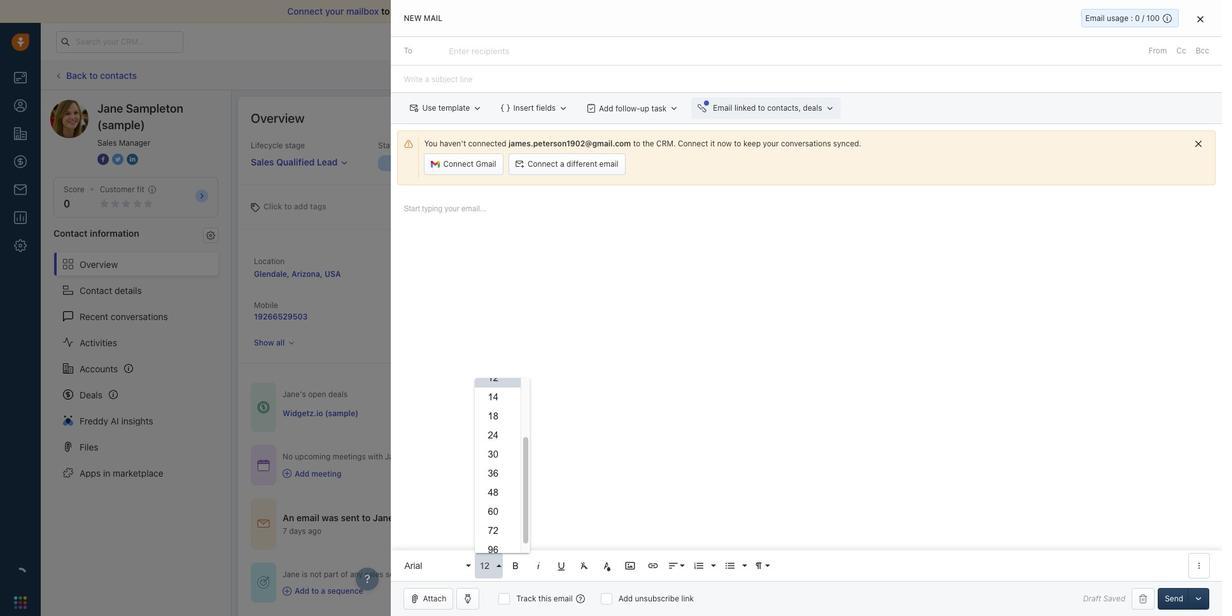Task type: describe. For each thing, give the bounding box(es) containing it.
48 link
[[475, 483, 521, 502]]

location
[[254, 257, 285, 266]]

plans
[[1011, 36, 1031, 46]]

0 button
[[64, 198, 70, 210]]

task
[[651, 103, 667, 113]]

jane's
[[283, 390, 306, 399]]

email image
[[1096, 36, 1105, 47]]

underline (⌘u) image
[[556, 560, 567, 572]]

contact details
[[80, 285, 142, 296]]

back to contacts
[[66, 70, 137, 81]]

new for new
[[442, 159, 458, 168]]

connect for connect gmail
[[443, 159, 474, 169]]

recent conversations
[[80, 311, 168, 322]]

12 inside popup button
[[480, 560, 489, 571]]

application containing 12
[[391, 192, 1222, 581]]

manager
[[119, 138, 150, 148]]

lead
[[317, 157, 338, 167]]

jane inside an email was sent to jane 7 days ago
[[373, 512, 393, 523]]

sales
[[365, 569, 383, 579]]

customize
[[1114, 113, 1152, 123]]

part
[[324, 569, 338, 579]]

add to a sequence
[[295, 586, 363, 596]]

with
[[368, 452, 383, 462]]

connect for connect a different email
[[528, 159, 558, 169]]

add
[[294, 201, 308, 211]]

arizona,
[[292, 269, 323, 279]]

72
[[488, 525, 498, 536]]

glendale,
[[254, 269, 289, 279]]

status
[[378, 141, 401, 150]]

your
[[874, 37, 889, 45]]

overview
[[1154, 113, 1186, 123]]

96 link
[[475, 540, 521, 559]]

qualified
[[276, 157, 315, 167]]

conversations inside dialog
[[781, 139, 831, 148]]

jane for (sample)
[[97, 102, 123, 115]]

21
[[932, 37, 940, 45]]

widgetz.io (sample) row
[[283, 401, 903, 426]]

0 horizontal spatial overview
[[80, 259, 118, 270]]

synced.
[[833, 139, 861, 148]]

back
[[66, 70, 87, 81]]

mobile 19266529503
[[254, 300, 308, 322]]

to left "add"
[[284, 201, 292, 211]]

100
[[1147, 13, 1160, 23]]

container_wx8msf4aqz5i3rn1 image for an email was sent to jane
[[257, 518, 270, 530]]

insert fields button
[[495, 97, 574, 119]]

cc
[[1177, 46, 1186, 55]]

sales qualified lead link
[[251, 151, 348, 169]]

Search your CRM... text field
[[56, 31, 183, 53]]

usa
[[325, 269, 341, 279]]

add for add unsubscribe link
[[619, 594, 633, 603]]

14 link
[[475, 388, 521, 407]]

container_wx8msf4aqz5i3rn1 image inside add meeting link
[[283, 469, 292, 478]]

any
[[350, 569, 363, 579]]

different
[[567, 159, 597, 169]]

36
[[488, 468, 498, 479]]

0 vertical spatial 12
[[488, 372, 498, 383]]

Write a subject line text field
[[391, 66, 1222, 92]]

this
[[538, 594, 552, 603]]

no upcoming meetings with jane.
[[283, 452, 405, 462]]

to inside an email was sent to jane 7 days ago
[[362, 512, 371, 523]]

back to contacts link
[[53, 65, 137, 85]]

insights
[[121, 415, 153, 426]]

72 link
[[475, 521, 521, 540]]

18
[[488, 411, 498, 421]]

1 horizontal spatial of
[[583, 6, 592, 17]]

insert image (⌘p) image
[[625, 560, 636, 572]]

close image
[[1197, 15, 1204, 23]]

contact information
[[53, 228, 139, 239]]

click to add tags
[[264, 201, 326, 211]]

and
[[484, 6, 500, 17]]

arial
[[404, 560, 422, 571]]

draft
[[1083, 594, 1101, 604]]

track
[[516, 594, 536, 603]]

a inside button
[[560, 159, 564, 169]]

freshworks switcher image
[[14, 596, 27, 609]]

sequence.
[[386, 569, 423, 579]]

add to a sequence link
[[283, 586, 423, 596]]

email inside an email was sent to jane 7 days ago
[[296, 512, 319, 523]]

days inside an email was sent to jane 7 days ago
[[289, 526, 306, 536]]

upcoming
[[295, 452, 330, 462]]

sequence
[[327, 586, 363, 596]]

email right sync
[[594, 6, 617, 17]]

keep
[[743, 139, 761, 148]]

now
[[717, 139, 732, 148]]

dialog containing 12
[[391, 0, 1222, 616]]

24 link
[[475, 426, 521, 445]]

it
[[710, 139, 715, 148]]

from
[[1149, 46, 1167, 55]]

way
[[542, 6, 559, 17]]

container_wx8msf4aqz5i3rn1 image for jane's open deals
[[257, 401, 270, 414]]

email for email linked to contacts, deals
[[713, 103, 732, 113]]

1 vertical spatial in
[[103, 468, 110, 478]]

connected
[[468, 139, 506, 148]]

trial
[[891, 37, 904, 45]]

connect for connect your mailbox to improve deliverability and enable 2-way sync of email conversations.
[[287, 6, 323, 17]]

a inside "link"
[[321, 586, 325, 596]]

to
[[404, 46, 412, 55]]

click
[[264, 201, 282, 211]]

send button
[[1158, 588, 1190, 610]]

an email was sent to jane 7 days ago
[[283, 512, 393, 536]]

more misc image
[[1193, 560, 1205, 572]]

accounts
[[80, 363, 118, 374]]

attach
[[423, 594, 446, 603]]

meetings
[[333, 452, 366, 462]]

0 horizontal spatial deals
[[328, 390, 348, 399]]

score 0
[[64, 185, 84, 210]]

19266529503 link
[[254, 312, 308, 322]]

contact for contact information
[[53, 228, 88, 239]]

track this email
[[516, 594, 573, 603]]

usage
[[1107, 13, 1129, 23]]

recent
[[80, 311, 108, 322]]

bcc
[[1196, 46, 1209, 55]]

lifecycle
[[251, 141, 283, 150]]

to right mailbox
[[381, 6, 390, 17]]

ago
[[308, 526, 321, 536]]

explore
[[982, 36, 1009, 46]]



Task type: locate. For each thing, give the bounding box(es) containing it.
2 vertical spatial jane
[[283, 569, 300, 579]]

1 horizontal spatial 0
[[1135, 13, 1140, 23]]

add left unsubscribe
[[619, 594, 633, 603]]

email inside button
[[713, 103, 732, 113]]

not
[[310, 569, 322, 579]]

insert fields
[[513, 103, 556, 113]]

glendale, arizona, usa link
[[254, 269, 341, 279]]

saved
[[1103, 594, 1125, 604]]

email right this
[[554, 594, 573, 603]]

new for new mail
[[404, 13, 422, 23]]

(sample) down the open
[[325, 408, 358, 418]]

1 vertical spatial 0
[[64, 198, 70, 210]]

apps
[[80, 468, 101, 478]]

0 horizontal spatial 0
[[64, 198, 70, 210]]

connect gmail button
[[424, 153, 503, 175]]

clear formatting image
[[579, 560, 590, 572]]

add for add follow-up task
[[599, 103, 613, 113]]

email linked to contacts, deals button
[[691, 97, 841, 119]]

sales qualified lead
[[251, 157, 338, 167]]

connect left the it
[[678, 139, 708, 148]]

email linked to contacts, deals
[[713, 103, 822, 113]]

1 vertical spatial your
[[763, 139, 779, 148]]

lifecycle stage
[[251, 141, 305, 150]]

contact up recent
[[80, 285, 112, 296]]

0 horizontal spatial (sample)
[[97, 118, 145, 132]]

sent
[[341, 512, 360, 523]]

Enter recipients text field
[[449, 41, 512, 61]]

connect inside connect gmail button
[[443, 159, 474, 169]]

0 horizontal spatial a
[[321, 586, 325, 596]]

to right now
[[734, 139, 741, 148]]

link
[[681, 594, 694, 603]]

0 horizontal spatial in
[[103, 468, 110, 478]]

add for add meeting
[[295, 469, 309, 478]]

0 vertical spatial jane
[[97, 102, 123, 115]]

container_wx8msf4aqz5i3rn1 image
[[257, 401, 270, 414], [257, 459, 270, 472], [283, 469, 292, 478]]

container_wx8msf4aqz5i3rn1 image
[[257, 518, 270, 530], [257, 576, 270, 589], [283, 587, 292, 595]]

jane for not
[[283, 569, 300, 579]]

14
[[488, 391, 498, 402]]

0 horizontal spatial jane
[[97, 102, 123, 115]]

0 vertical spatial of
[[583, 6, 592, 17]]

sales up facebook circled image
[[97, 138, 117, 148]]

1 vertical spatial overview
[[80, 259, 118, 270]]

email right different
[[599, 159, 618, 169]]

1 vertical spatial a
[[321, 586, 325, 596]]

(sample) up manager
[[97, 118, 145, 132]]

days
[[942, 37, 957, 45], [289, 526, 306, 536]]

conversations left synced.
[[781, 139, 831, 148]]

insert
[[513, 103, 534, 113]]

jane inside jane sampleton (sample) sales manager
[[97, 102, 123, 115]]

email
[[594, 6, 617, 17], [599, 159, 618, 169], [296, 512, 319, 523], [554, 594, 573, 603]]

jane down 'contacts'
[[97, 102, 123, 115]]

deals
[[80, 389, 102, 400]]

0 horizontal spatial days
[[289, 526, 306, 536]]

1 vertical spatial of
[[341, 569, 348, 579]]

0 vertical spatial in
[[924, 37, 930, 45]]

linkedin circled image
[[127, 153, 138, 166]]

connect down james.peterson1902@gmail.com
[[528, 159, 558, 169]]

1 vertical spatial conversations
[[111, 311, 168, 322]]

1 vertical spatial 12
[[480, 560, 489, 571]]

1 horizontal spatial conversations
[[781, 139, 831, 148]]

0 down 'score'
[[64, 198, 70, 210]]

explore plans link
[[975, 34, 1038, 49]]

container_wx8msf4aqz5i3rn1 image left add to a sequence
[[283, 587, 292, 595]]

attach button
[[404, 588, 453, 610]]

deals inside email linked to contacts, deals button
[[803, 103, 822, 113]]

insert link (⌘k) image
[[648, 560, 659, 572]]

0 vertical spatial days
[[942, 37, 957, 45]]

overview up contact details
[[80, 259, 118, 270]]

(sample) inside widgetz.io (sample) link
[[325, 408, 358, 418]]

12 down 96
[[480, 560, 489, 571]]

1 horizontal spatial overview
[[251, 111, 305, 125]]

1
[[1135, 35, 1139, 42]]

0 horizontal spatial your
[[325, 6, 344, 17]]

italic (⌘i) image
[[533, 560, 544, 572]]

overview up lifecycle stage in the top of the page
[[251, 111, 305, 125]]

dialog
[[391, 0, 1222, 616]]

email left linked
[[713, 103, 732, 113]]

haven't
[[440, 139, 466, 148]]

1 horizontal spatial days
[[942, 37, 957, 45]]

a down not
[[321, 586, 325, 596]]

enable
[[502, 6, 531, 17]]

1 horizontal spatial sales
[[251, 157, 274, 167]]

sync
[[561, 6, 581, 17]]

1 horizontal spatial new
[[442, 159, 458, 168]]

information
[[90, 228, 139, 239]]

60
[[488, 506, 498, 517]]

cell
[[437, 401, 592, 426]]

add left follow-
[[599, 103, 613, 113]]

tags
[[310, 201, 326, 211]]

0 vertical spatial 0
[[1135, 13, 1140, 23]]

ordered list image
[[693, 560, 705, 572]]

marketplace
[[113, 468, 163, 478]]

jane left is
[[283, 569, 300, 579]]

0 vertical spatial deals
[[803, 103, 822, 113]]

to right linked
[[758, 103, 765, 113]]

use
[[422, 103, 436, 113]]

36 link
[[475, 464, 521, 483]]

container_wx8msf4aqz5i3rn1 image left no
[[257, 459, 270, 472]]

0 inside score 0
[[64, 198, 70, 210]]

connect down haven't
[[443, 159, 474, 169]]

2 horizontal spatial jane
[[373, 512, 393, 523]]

(sample) inside jane sampleton (sample) sales manager
[[97, 118, 145, 132]]

connect inside connect a different email button
[[528, 159, 558, 169]]

application
[[391, 192, 1222, 581]]

sampleton
[[126, 102, 183, 115]]

of left the any
[[341, 569, 348, 579]]

text color image
[[602, 560, 613, 572]]

all
[[276, 338, 285, 348]]

container_wx8msf4aqz5i3rn1 image down no
[[283, 469, 292, 478]]

email inside button
[[599, 159, 618, 169]]

new inside new link
[[442, 159, 458, 168]]

1 vertical spatial sales
[[251, 157, 274, 167]]

0 vertical spatial your
[[325, 6, 344, 17]]

your right keep
[[763, 139, 779, 148]]

1 horizontal spatial jane
[[283, 569, 300, 579]]

0 vertical spatial new
[[404, 13, 422, 23]]

your left mailbox
[[325, 6, 344, 17]]

deals
[[803, 103, 822, 113], [328, 390, 348, 399]]

is
[[302, 569, 308, 579]]

1 vertical spatial contact
[[80, 285, 112, 296]]

days right 7
[[289, 526, 306, 536]]

12 button
[[475, 553, 503, 579]]

mobile
[[254, 300, 278, 310]]

in left 21
[[924, 37, 930, 45]]

add down is
[[295, 586, 309, 596]]

in right apps
[[103, 468, 110, 478]]

deliverability
[[428, 6, 482, 17]]

a left different
[[560, 159, 564, 169]]

connect your mailbox link
[[287, 6, 381, 17]]

the
[[642, 139, 654, 148]]

add follow-up task button
[[581, 97, 685, 119], [581, 97, 685, 119]]

0 vertical spatial conversations
[[781, 139, 831, 148]]

96
[[488, 544, 498, 555]]

1 vertical spatial (sample)
[[325, 408, 358, 418]]

add follow-up task
[[599, 103, 667, 113]]

was
[[322, 512, 339, 523]]

sales inside jane sampleton (sample) sales manager
[[97, 138, 117, 148]]

add
[[599, 103, 613, 113], [295, 469, 309, 478], [295, 586, 309, 596], [619, 594, 633, 603]]

customize overview
[[1114, 113, 1186, 123]]

to right back
[[89, 70, 98, 81]]

crm.
[[656, 139, 676, 148]]

add down upcoming
[[295, 469, 309, 478]]

contacts,
[[767, 103, 801, 113]]

0 right :
[[1135, 13, 1140, 23]]

jane.
[[385, 452, 405, 462]]

container_wx8msf4aqz5i3rn1 image left is
[[257, 576, 270, 589]]

/
[[1142, 13, 1144, 23]]

sales down the lifecycle on the top
[[251, 157, 274, 167]]

email
[[1085, 13, 1105, 23], [713, 103, 732, 113]]

add meeting
[[295, 469, 341, 478]]

to inside add to a sequence "link"
[[311, 586, 319, 596]]

meeting
[[311, 469, 341, 478]]

customize overview button
[[1095, 109, 1193, 127]]

freddy ai insights
[[80, 415, 153, 426]]

0 vertical spatial (sample)
[[97, 118, 145, 132]]

contact down 0 "button"
[[53, 228, 88, 239]]

days right 21
[[942, 37, 957, 45]]

new left mail
[[404, 13, 422, 23]]

of
[[583, 6, 592, 17], [341, 569, 348, 579]]

connect gmail
[[443, 159, 496, 169]]

sales
[[97, 138, 117, 148], [251, 157, 274, 167]]

facebook circled image
[[97, 153, 109, 166]]

add for add to a sequence
[[295, 586, 309, 596]]

apps in marketplace
[[80, 468, 163, 478]]

arial button
[[400, 553, 473, 579]]

0 horizontal spatial conversations
[[111, 311, 168, 322]]

files
[[80, 441, 98, 452]]

mng settings image
[[206, 231, 215, 240]]

12 up '14'
[[488, 372, 498, 383]]

email for email usage : 0 / 100
[[1085, 13, 1105, 23]]

container_wx8msf4aqz5i3rn1 image for no upcoming meetings with jane.
[[257, 459, 270, 472]]

1 horizontal spatial your
[[763, 139, 779, 148]]

deals right the open
[[328, 390, 348, 399]]

template
[[438, 103, 470, 113]]

0 horizontal spatial sales
[[97, 138, 117, 148]]

ends
[[906, 37, 922, 45]]

show all
[[254, 338, 285, 348]]

jane sampleton (sample) sales manager
[[97, 102, 183, 148]]

connect left mailbox
[[287, 6, 323, 17]]

0 horizontal spatial new
[[404, 13, 422, 23]]

container_wx8msf4aqz5i3rn1 image for jane is not part of any sales sequence.
[[257, 576, 270, 589]]

new down haven't
[[442, 159, 458, 168]]

to right the sent
[[362, 512, 371, 523]]

1 horizontal spatial (sample)
[[325, 408, 358, 418]]

to down not
[[311, 586, 319, 596]]

paragraph format image
[[753, 560, 765, 572]]

0 vertical spatial contact
[[53, 228, 88, 239]]

to left the
[[633, 139, 640, 148]]

deals right contacts,
[[803, 103, 822, 113]]

1 vertical spatial jane
[[373, 512, 393, 523]]

to inside back to contacts 'link'
[[89, 70, 98, 81]]

1 vertical spatial email
[[713, 103, 732, 113]]

email up the ago
[[296, 512, 319, 523]]

1 link
[[1125, 32, 1144, 51]]

location glendale, arizona, usa
[[254, 257, 341, 279]]

1 horizontal spatial email
[[1085, 13, 1105, 23]]

up
[[640, 103, 649, 113]]

1 vertical spatial deals
[[328, 390, 348, 399]]

to
[[381, 6, 390, 17], [89, 70, 98, 81], [758, 103, 765, 113], [633, 139, 640, 148], [734, 139, 741, 148], [284, 201, 292, 211], [362, 512, 371, 523], [311, 586, 319, 596]]

send
[[1165, 594, 1183, 603]]

1 vertical spatial days
[[289, 526, 306, 536]]

container_wx8msf4aqz5i3rn1 image left 7
[[257, 518, 270, 530]]

activities
[[80, 337, 117, 348]]

1 horizontal spatial deals
[[803, 103, 822, 113]]

0 vertical spatial a
[[560, 159, 564, 169]]

align image
[[668, 560, 679, 572]]

conversations down details at top
[[111, 311, 168, 322]]

1 horizontal spatial in
[[924, 37, 930, 45]]

email left 'usage' at the right of the page
[[1085, 13, 1105, 23]]

add inside "link"
[[295, 586, 309, 596]]

0 vertical spatial sales
[[97, 138, 117, 148]]

container_wx8msf4aqz5i3rn1 image inside add to a sequence "link"
[[283, 587, 292, 595]]

twitter circled image
[[112, 153, 123, 166]]

0 vertical spatial overview
[[251, 111, 305, 125]]

0 vertical spatial email
[[1085, 13, 1105, 23]]

score
[[64, 185, 84, 194]]

show
[[254, 338, 274, 348]]

unordered list image
[[725, 560, 736, 572]]

your trial ends in 21 days
[[874, 37, 957, 45]]

your inside dialog
[[763, 139, 779, 148]]

conversations
[[781, 139, 831, 148], [111, 311, 168, 322]]

an
[[283, 512, 294, 523]]

new inside dialog
[[404, 13, 422, 23]]

open
[[308, 390, 326, 399]]

to inside email linked to contacts, deals button
[[758, 103, 765, 113]]

jane right the sent
[[373, 512, 393, 523]]

1 horizontal spatial a
[[560, 159, 564, 169]]

widgetz.io
[[283, 408, 323, 418]]

of right sync
[[583, 6, 592, 17]]

jane is not part of any sales sequence.
[[283, 569, 423, 579]]

1 vertical spatial new
[[442, 159, 458, 168]]

container_wx8msf4aqz5i3rn1 image left widgetz.io in the left of the page
[[257, 401, 270, 414]]

contact for contact details
[[80, 285, 112, 296]]

0 horizontal spatial of
[[341, 569, 348, 579]]

0 horizontal spatial email
[[713, 103, 732, 113]]

24
[[488, 430, 498, 440]]

:
[[1131, 13, 1133, 23]]



Task type: vqa. For each thing, say whether or not it's contained in the screenshot.
USA
yes



